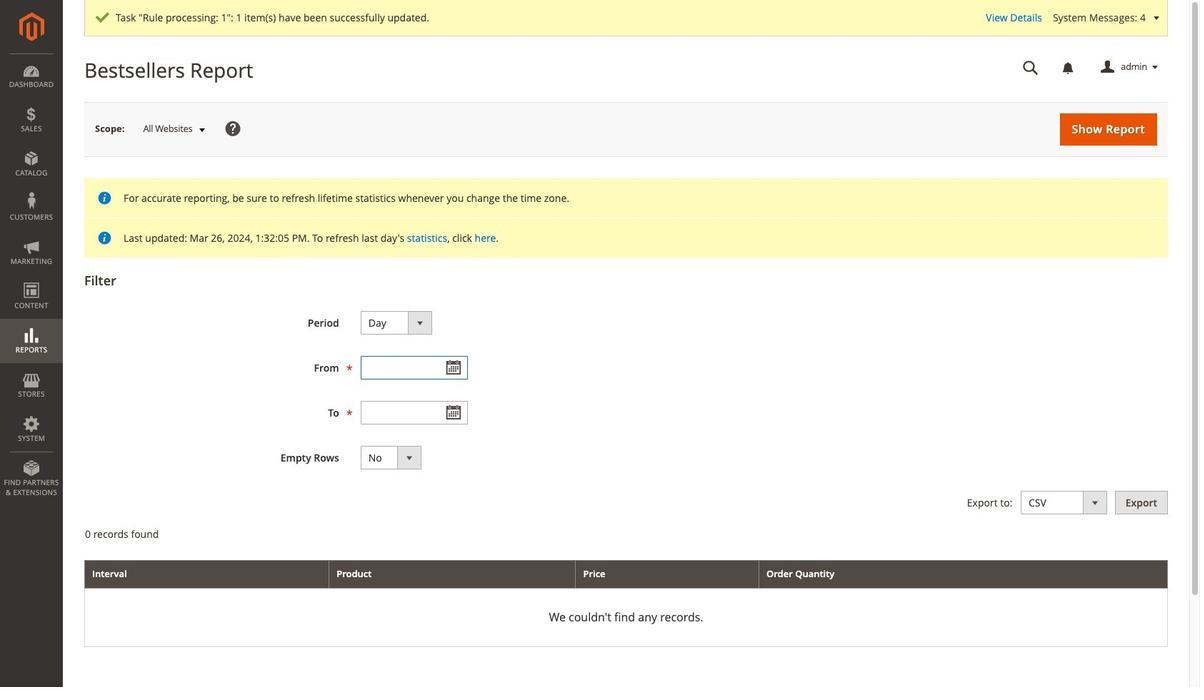 Task type: locate. For each thing, give the bounding box(es) containing it.
menu bar
[[0, 54, 63, 505]]

magento admin panel image
[[19, 12, 44, 41]]

None text field
[[1013, 55, 1049, 80], [361, 356, 468, 380], [361, 401, 468, 425], [1013, 55, 1049, 80], [361, 356, 468, 380], [361, 401, 468, 425]]



